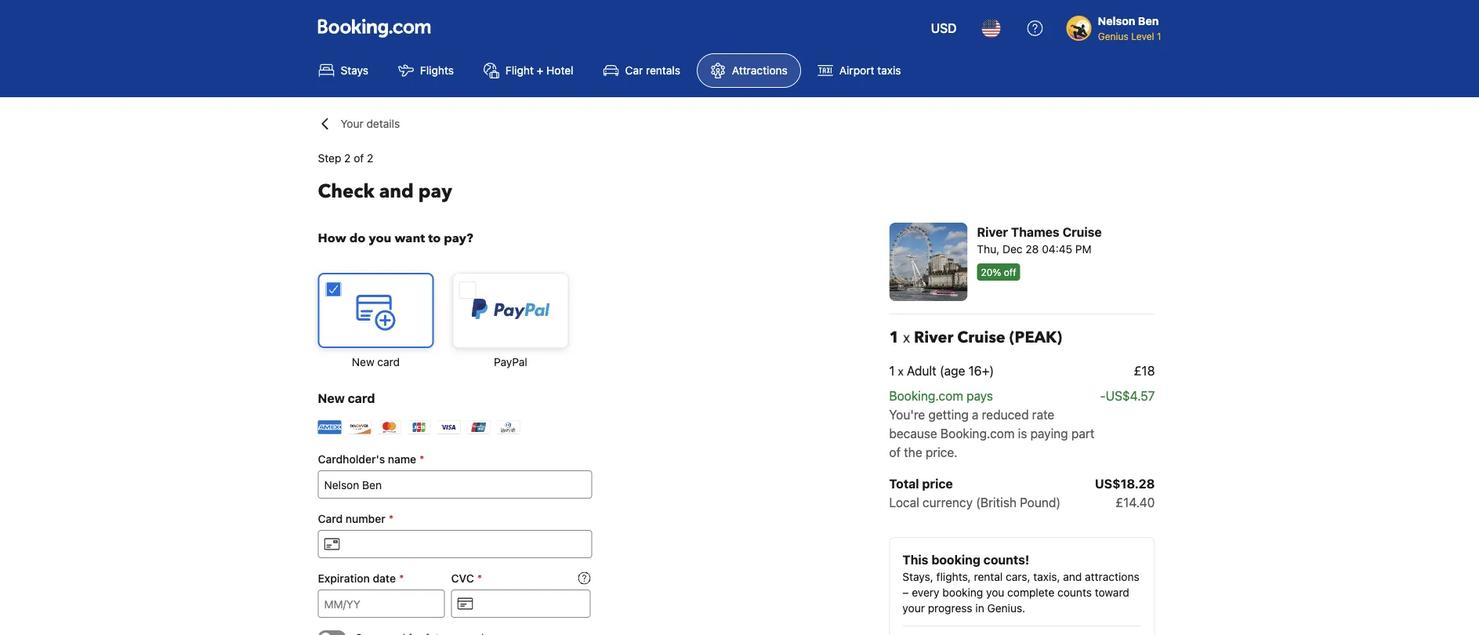 Task type: vqa. For each thing, say whether or not it's contained in the screenshot.


Task type: describe. For each thing, give the bounding box(es) containing it.
step
[[318, 152, 341, 165]]

flight + hotel
[[506, 64, 574, 77]]

this booking counts! stays, flights, rental cars, taxis, and attractions – every booking you complete counts toward your progress in genius.
[[903, 552, 1140, 615]]

your
[[903, 602, 925, 615]]

1 𝗑 adult  (age 16+)
[[889, 363, 994, 378]]

total
[[889, 476, 919, 491]]

1 2 from the left
[[344, 152, 351, 165]]

and inside this booking counts! stays, flights, rental cars, taxis, and attractions – every booking you complete counts toward your progress in genius.
[[1063, 570, 1082, 583]]

ben
[[1138, 15, 1159, 27]]

toward
[[1095, 586, 1130, 599]]

us$4.57
[[1106, 388, 1155, 403]]

genius
[[1098, 31, 1129, 42]]

£14.40
[[1116, 495, 1155, 510]]

2 2 from the left
[[367, 152, 373, 165]]

rate
[[1032, 407, 1055, 422]]

paying
[[1031, 426, 1068, 441]]

you're
[[889, 407, 925, 422]]

20% off
[[981, 267, 1016, 278]]

every
[[912, 586, 940, 599]]

your account menu nelson ben genius level 1 element
[[1067, 7, 1168, 43]]

check and pay
[[318, 178, 452, 204]]

counts!
[[984, 552, 1030, 567]]

your details
[[341, 117, 400, 130]]

1 for 1 𝗑 river cruise (peak)
[[889, 327, 900, 348]]

getting
[[929, 407, 969, 422]]

step 2 of 2
[[318, 152, 373, 165]]

off
[[1004, 267, 1016, 278]]

booking.com image
[[318, 19, 431, 38]]

car rentals
[[625, 64, 680, 77]]

cars,
[[1006, 570, 1031, 583]]

adult
[[907, 363, 937, 378]]

1 vertical spatial booking
[[943, 586, 983, 599]]

1 vertical spatial booking.com
[[941, 426, 1015, 441]]

price
[[922, 476, 953, 491]]

(age
[[940, 363, 965, 378]]

booking.com pays you're getting a reduced rate because booking.com is paying part of the price. -us$4.57
[[889, 388, 1155, 460]]

your
[[341, 117, 364, 130]]

us$18.28
[[1095, 476, 1155, 491]]

usd
[[931, 21, 957, 36]]

car rentals link
[[590, 53, 694, 88]]

04:45
[[1042, 243, 1073, 256]]

river thames cruise
[[977, 225, 1102, 240]]

rentals
[[646, 64, 680, 77]]

part
[[1072, 426, 1095, 441]]

car
[[625, 64, 643, 77]]

0 horizontal spatial of
[[354, 152, 364, 165]]

taxis,
[[1034, 570, 1060, 583]]

1 horizontal spatial river
[[977, 225, 1008, 240]]

0 horizontal spatial cruise
[[958, 327, 1006, 348]]

𝗑 for adult
[[898, 363, 904, 378]]

you
[[986, 586, 1005, 599]]

rental
[[974, 570, 1003, 583]]

check
[[318, 178, 375, 204]]

because
[[889, 426, 938, 441]]

price.
[[926, 445, 958, 460]]

pay
[[419, 178, 452, 204]]



Task type: locate. For each thing, give the bounding box(es) containing it.
this
[[903, 552, 929, 567]]

and left pay
[[379, 178, 414, 204]]

flight + hotel link
[[470, 53, 587, 88]]

complete
[[1008, 586, 1055, 599]]

£18
[[1134, 363, 1155, 378]]

+
[[537, 64, 544, 77]]

of
[[354, 152, 364, 165], [889, 445, 901, 460]]

hotel
[[547, 64, 574, 77]]

pound)
[[1020, 495, 1061, 510]]

𝗑 for river
[[903, 327, 910, 348]]

1 vertical spatial river
[[914, 327, 954, 348]]

(peak)
[[1010, 327, 1062, 348]]

river up 1 𝗑 adult  (age 16+)
[[914, 327, 954, 348]]

attractions
[[1085, 570, 1140, 583]]

booking.com down a
[[941, 426, 1015, 441]]

1 vertical spatial cruise
[[958, 327, 1006, 348]]

stays,
[[903, 570, 934, 583]]

total price
[[889, 476, 953, 491]]

local
[[889, 495, 920, 510]]

2 down your details "link"
[[367, 152, 373, 165]]

booking.com
[[889, 388, 963, 403], [941, 426, 1015, 441]]

thu,
[[977, 243, 1000, 256]]

attractions
[[732, 64, 788, 77]]

of right step
[[354, 152, 364, 165]]

1 vertical spatial 𝗑
[[898, 363, 904, 378]]

0 vertical spatial river
[[977, 225, 1008, 240]]

1 left adult
[[889, 363, 895, 378]]

cruise
[[1063, 225, 1102, 240], [958, 327, 1006, 348]]

flights link
[[385, 53, 467, 88]]

local currency (british pound)
[[889, 495, 1061, 510]]

20%
[[981, 267, 1001, 278]]

2 vertical spatial 1
[[889, 363, 895, 378]]

0 vertical spatial 1
[[1157, 31, 1162, 42]]

(british
[[976, 495, 1017, 510]]

1 up 1 𝗑 adult  (age 16+)
[[889, 327, 900, 348]]

0 vertical spatial booking
[[932, 552, 981, 567]]

1 horizontal spatial cruise
[[1063, 225, 1102, 240]]

1 vertical spatial and
[[1063, 570, 1082, 583]]

0 vertical spatial booking.com
[[889, 388, 963, 403]]

usd button
[[922, 9, 966, 47]]

1 horizontal spatial 2
[[367, 152, 373, 165]]

taxis
[[878, 64, 901, 77]]

and
[[379, 178, 414, 204], [1063, 570, 1082, 583]]

river
[[977, 225, 1008, 240], [914, 327, 954, 348]]

0 vertical spatial cruise
[[1063, 225, 1102, 240]]

𝗑 up adult
[[903, 327, 910, 348]]

currency
[[923, 495, 973, 510]]

𝗑 left adult
[[898, 363, 904, 378]]

0 horizontal spatial 2
[[344, 152, 351, 165]]

attractions link
[[697, 53, 801, 88]]

stays link
[[305, 53, 382, 88]]

cruise up '16+)'
[[958, 327, 1006, 348]]

booking
[[932, 552, 981, 567], [943, 586, 983, 599]]

1 vertical spatial 1
[[889, 327, 900, 348]]

flights,
[[937, 570, 971, 583]]

stays
[[341, 64, 368, 77]]

1 horizontal spatial of
[[889, 445, 901, 460]]

and up the "counts"
[[1063, 570, 1082, 583]]

thu, dec 28 04:45 pm
[[977, 243, 1092, 256]]

a
[[972, 407, 979, 422]]

0 horizontal spatial river
[[914, 327, 954, 348]]

of left the
[[889, 445, 901, 460]]

booking down flights,
[[943, 586, 983, 599]]

2
[[344, 152, 351, 165], [367, 152, 373, 165]]

1 vertical spatial of
[[889, 445, 901, 460]]

flights
[[420, 64, 454, 77]]

airport taxis link
[[804, 53, 915, 88]]

0 horizontal spatial and
[[379, 178, 414, 204]]

1 right the level
[[1157, 31, 1162, 42]]

0 vertical spatial and
[[379, 178, 414, 204]]

thames
[[1011, 225, 1060, 240]]

details
[[367, 117, 400, 130]]

booking up flights,
[[932, 552, 981, 567]]

reduced
[[982, 407, 1029, 422]]

your details link
[[341, 116, 400, 132]]

airport taxis
[[840, 64, 901, 77]]

nelson ben genius level 1
[[1098, 15, 1162, 42]]

16+)
[[969, 363, 994, 378]]

level
[[1131, 31, 1155, 42]]

dec
[[1003, 243, 1023, 256]]

pays
[[967, 388, 993, 403]]

–
[[903, 586, 909, 599]]

28
[[1026, 243, 1039, 256]]

river up thu,
[[977, 225, 1008, 240]]

𝗑
[[903, 327, 910, 348], [898, 363, 904, 378]]

counts
[[1058, 586, 1092, 599]]

progress
[[928, 602, 973, 615]]

pm
[[1076, 243, 1092, 256]]

0 vertical spatial 𝗑
[[903, 327, 910, 348]]

nelson
[[1098, 15, 1136, 27]]

2 right step
[[344, 152, 351, 165]]

1
[[1157, 31, 1162, 42], [889, 327, 900, 348], [889, 363, 895, 378]]

1 inside nelson ben genius level 1
[[1157, 31, 1162, 42]]

airport
[[840, 64, 875, 77]]

1 horizontal spatial and
[[1063, 570, 1082, 583]]

genius.
[[987, 602, 1026, 615]]

1 for 1 𝗑 adult  (age 16+)
[[889, 363, 895, 378]]

in
[[976, 602, 985, 615]]

is
[[1018, 426, 1027, 441]]

1 𝗑 river cruise (peak)
[[889, 327, 1062, 348]]

flight
[[506, 64, 534, 77]]

-
[[1100, 388, 1106, 403]]

the
[[904, 445, 923, 460]]

booking.com down adult
[[889, 388, 963, 403]]

of inside 'booking.com pays you're getting a reduced rate because booking.com is paying part of the price. -us$4.57'
[[889, 445, 901, 460]]

0 vertical spatial of
[[354, 152, 364, 165]]

cruise up pm
[[1063, 225, 1102, 240]]



